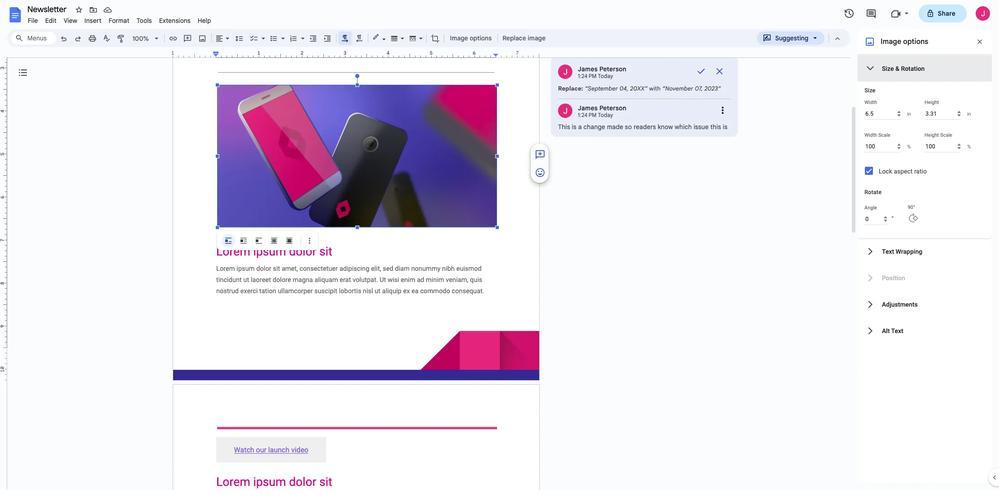 Task type: locate. For each thing, give the bounding box(es) containing it.
width for width
[[865, 100, 877, 105]]

1 james peterson 1:24 pm today from the top
[[578, 65, 627, 79]]

james
[[578, 65, 598, 73], [578, 104, 598, 112]]

0 vertical spatial height
[[925, 100, 939, 105]]

is right this
[[723, 123, 728, 131]]

"september
[[585, 85, 618, 92]]

adjustments tab
[[857, 291, 992, 318]]

scale up width scale, measured in percents. value must be between 0.9 and 1016 text box
[[879, 132, 891, 138]]

1 1:24 pm from the top
[[578, 73, 597, 79]]

size left &
[[882, 65, 894, 72]]

is
[[572, 123, 577, 131], [723, 123, 728, 131]]

width for width scale
[[865, 132, 877, 138]]

1 vertical spatial height
[[925, 132, 939, 138]]

height up height scale, measured in percents. value must be between 0.9 and 1995 "text box"
[[925, 132, 939, 138]]

image inside section
[[881, 37, 901, 46]]

1 vertical spatial width
[[865, 132, 877, 138]]

james peterson 1:24 pm today up "september
[[578, 65, 627, 79]]

options up rotation
[[903, 37, 929, 46]]

size & rotation
[[882, 65, 925, 72]]

1 horizontal spatial image options
[[881, 37, 929, 46]]

text
[[882, 248, 894, 255], [891, 327, 904, 334]]

2 height from the top
[[925, 132, 939, 138]]

in
[[907, 111, 911, 117], [967, 111, 971, 117]]

size inside tab
[[882, 65, 894, 72]]

1 is from the left
[[572, 123, 577, 131]]

made
[[607, 123, 623, 131]]

alt text
[[882, 327, 904, 334]]

today up "september
[[598, 73, 613, 79]]

main toolbar
[[56, 0, 548, 255]]

peterson up 04,
[[600, 65, 627, 73]]

james peterson image up replace:
[[558, 65, 573, 79]]

0 horizontal spatial size
[[865, 87, 876, 94]]

which
[[675, 123, 692, 131]]

height up height, measured in inches. value must be between 0.01 and 66 text box
[[925, 100, 939, 105]]

options
[[470, 34, 492, 42], [903, 37, 929, 46]]

width up width scale, measured in percents. value must be between 0.9 and 1016 text box
[[865, 132, 877, 138]]

1 today from the top
[[598, 73, 613, 79]]

text left wrapping
[[882, 248, 894, 255]]

menu bar inside menu bar banner
[[24, 12, 215, 26]]

right margin image
[[494, 51, 539, 57]]

james up "september
[[578, 65, 598, 73]]

image options application
[[0, 0, 999, 490]]

1 horizontal spatial %
[[967, 144, 971, 150]]

0 vertical spatial james peterson image
[[558, 65, 573, 79]]

2 scale from the left
[[940, 132, 952, 138]]

07,
[[695, 85, 703, 92]]

0 horizontal spatial options
[[470, 34, 492, 42]]

replace: "september 04, 20xx" with "november 07, 2023"
[[558, 85, 721, 92]]

text right alt
[[891, 327, 904, 334]]

1 vertical spatial today
[[598, 112, 613, 118]]

0 horizontal spatial image
[[450, 34, 468, 42]]

% up aspect
[[907, 144, 911, 150]]

aspect
[[894, 168, 913, 175]]

toolbar inside image options application
[[219, 234, 316, 248]]

% right height scale, measured in percents. value must be between 0.9 and 1995 "text box"
[[967, 144, 971, 150]]

0 vertical spatial size
[[882, 65, 894, 72]]

0 vertical spatial james peterson 1:24 pm today
[[578, 65, 627, 79]]

peterson
[[600, 65, 627, 73], [600, 104, 627, 112]]

0 horizontal spatial is
[[572, 123, 577, 131]]

0 vertical spatial james
[[578, 65, 598, 73]]

1 vertical spatial james
[[578, 104, 598, 112]]

size
[[882, 65, 894, 72], [865, 87, 876, 94]]

james peterson 1:24 pm today up change on the right top
[[578, 104, 627, 118]]

border dash image
[[408, 32, 418, 44]]

2 1:24 pm from the top
[[578, 112, 597, 118]]

change
[[584, 123, 605, 131]]

james for 1st james peterson icon from the bottom of the image options application
[[578, 104, 598, 112]]

james up change on the right top
[[578, 104, 598, 112]]

scale up height scale, measured in percents. value must be between 0.9 and 1995 "text box"
[[940, 132, 952, 138]]

1 vertical spatial size
[[865, 87, 876, 94]]

rotate
[[865, 189, 882, 196]]

1 vertical spatial peterson
[[600, 104, 627, 112]]

width
[[865, 100, 877, 105], [865, 132, 877, 138]]

1 vertical spatial 1:24 pm
[[578, 112, 597, 118]]

alt
[[882, 327, 890, 334]]

james peterson 1:24 pm today
[[578, 65, 627, 79], [578, 104, 627, 118]]

1 james peterson image from the top
[[558, 65, 573, 79]]

tools menu item
[[133, 15, 156, 26]]

1 vertical spatial james peterson 1:24 pm today
[[578, 104, 627, 118]]

1 horizontal spatial size
[[882, 65, 894, 72]]

menu bar banner
[[0, 0, 999, 490]]

2 peterson from the top
[[600, 104, 627, 112]]

1 width from the top
[[865, 100, 877, 105]]

0 horizontal spatial scale
[[879, 132, 891, 138]]

james peterson image
[[558, 65, 573, 79], [558, 104, 573, 118]]

1 height from the top
[[925, 100, 939, 105]]

image options button
[[446, 31, 496, 45]]

angle
[[865, 205, 877, 211]]

in right width, measured in inches. value must be between 0.01 and 66 text field
[[907, 111, 911, 117]]

0 vertical spatial peterson
[[600, 65, 627, 73]]

1 james from the top
[[578, 65, 598, 73]]

menu bar containing file
[[24, 12, 215, 26]]

0 vertical spatial text
[[882, 248, 894, 255]]

image options section
[[857, 29, 992, 483]]

image options
[[450, 34, 492, 42], [881, 37, 929, 46]]

2 width from the top
[[865, 132, 877, 138]]

size for size & rotation
[[882, 65, 894, 72]]

1:24 pm up change on the right top
[[578, 112, 597, 118]]

0 vertical spatial today
[[598, 73, 613, 79]]

text inside 'text wrapping' tab
[[882, 248, 894, 255]]

0 horizontal spatial %
[[907, 144, 911, 150]]

1 vertical spatial text
[[891, 327, 904, 334]]

image options left replace
[[450, 34, 492, 42]]

1 horizontal spatial options
[[903, 37, 929, 46]]

2 james from the top
[[578, 104, 598, 112]]

size for size
[[865, 87, 876, 94]]

help
[[198, 17, 211, 25]]

2 in from the left
[[967, 111, 971, 117]]

today up made
[[598, 112, 613, 118]]

image options up size & rotation
[[881, 37, 929, 46]]

1 scale from the left
[[879, 132, 891, 138]]

width scale
[[865, 132, 891, 138]]

1:24 pm
[[578, 73, 597, 79], [578, 112, 597, 118]]

peterson up made
[[600, 104, 627, 112]]

2023"
[[705, 85, 721, 92]]

options left replace
[[470, 34, 492, 42]]

mode and view toolbar
[[756, 29, 845, 47]]

1 horizontal spatial scale
[[940, 132, 952, 138]]

insert image image
[[197, 32, 208, 44]]

suggesting button
[[757, 31, 825, 45]]

today
[[598, 73, 613, 79], [598, 112, 613, 118]]

0 vertical spatial 1:24 pm
[[578, 73, 597, 79]]

1 horizontal spatial image
[[881, 37, 901, 46]]

2 % from the left
[[967, 144, 971, 150]]

tools
[[137, 17, 152, 25]]

lock aspect ratio
[[879, 168, 927, 175]]

file
[[28, 17, 38, 25]]

°
[[891, 215, 894, 223]]

20xx"
[[630, 85, 648, 92]]

james peterson image up the this
[[558, 104, 573, 118]]

file menu item
[[24, 15, 42, 26]]

1 horizontal spatial is
[[723, 123, 728, 131]]

In front of text radio
[[283, 234, 296, 248]]

james peterson 1:24 pm today for first james peterson icon from the top of the image options application
[[578, 65, 627, 79]]

Width, measured in inches. Value must be between 0.01 and 66 text field
[[865, 108, 901, 120]]

alt text tab
[[857, 318, 992, 344]]

0 horizontal spatial image options
[[450, 34, 492, 42]]

1 vertical spatial james peterson image
[[558, 104, 573, 118]]

share button
[[919, 4, 967, 22]]

1 % from the left
[[907, 144, 911, 150]]

adjustments
[[882, 301, 918, 308]]

wrapping
[[896, 248, 923, 255]]

1 horizontal spatial in
[[967, 111, 971, 117]]

position
[[882, 274, 905, 282]]

lock
[[879, 168, 892, 175]]

1:24 pm up "september
[[578, 73, 597, 79]]

Rename text field
[[24, 4, 72, 14]]

image
[[450, 34, 468, 42], [881, 37, 901, 46]]

replace:
[[558, 85, 583, 92]]

%
[[907, 144, 911, 150], [967, 144, 971, 150]]

0 vertical spatial width
[[865, 100, 877, 105]]

height
[[925, 100, 939, 105], [925, 132, 939, 138]]

scale
[[879, 132, 891, 138], [940, 132, 952, 138]]

image options inside section
[[881, 37, 929, 46]]

menu bar
[[24, 12, 215, 26]]

size up width, measured in inches. value must be between 0.01 and 66 text field
[[865, 87, 876, 94]]

In line radio
[[222, 234, 235, 248]]

in right height, measured in inches. value must be between 0.01 and 66 text box
[[967, 111, 971, 117]]

0 horizontal spatial in
[[907, 111, 911, 117]]

Angle, measured in degrees. Value must be between 0 and 360 text field
[[865, 213, 887, 225]]

1 peterson from the top
[[600, 65, 627, 73]]

is left a
[[572, 123, 577, 131]]

width up width, measured in inches. value must be between 0.01 and 66 text field
[[865, 100, 877, 105]]

toolbar
[[219, 234, 316, 248]]

2 james peterson image from the top
[[558, 104, 573, 118]]

insert
[[84, 17, 101, 25]]

bottom margin image
[[0, 345, 7, 380]]

option group
[[222, 234, 296, 248]]

1:24 pm for 1st james peterson icon from the bottom of the image options application
[[578, 112, 597, 118]]

2 james peterson 1:24 pm today from the top
[[578, 104, 627, 118]]

1 in from the left
[[907, 111, 911, 117]]



Task type: vqa. For each thing, say whether or not it's contained in the screenshot.
'import theme' Button
no



Task type: describe. For each thing, give the bounding box(es) containing it.
so
[[625, 123, 632, 131]]

height for height scale
[[925, 132, 939, 138]]

add comment image
[[535, 149, 546, 160]]

issue
[[694, 123, 709, 131]]

extensions menu item
[[156, 15, 194, 26]]

know
[[658, 123, 673, 131]]

Break text radio
[[252, 234, 266, 248]]

peterson for first james peterson icon from the top of the image options application
[[600, 65, 627, 73]]

readers
[[634, 123, 656, 131]]

scale for height scale
[[940, 132, 952, 138]]

% for height scale
[[967, 144, 971, 150]]

Height Scale, measured in percents. Value must be between 0.9 and 1995 text field
[[925, 140, 961, 153]]

image inside button
[[450, 34, 468, 42]]

share
[[938, 9, 956, 17]]

edit menu item
[[42, 15, 60, 26]]

options inside section
[[903, 37, 929, 46]]

Zoom field
[[129, 32, 162, 45]]

1:24 pm for first james peterson icon from the top of the image options application
[[578, 73, 597, 79]]

format
[[109, 17, 129, 25]]

suggesting
[[775, 34, 809, 42]]

ratio
[[914, 168, 927, 175]]

Width Scale, measured in percents. Value must be between 0.9 and 1016 text field
[[865, 140, 901, 153]]

90°
[[908, 205, 915, 210]]

in for width
[[907, 111, 911, 117]]

left margin image
[[173, 51, 219, 57]]

"november
[[662, 85, 693, 92]]

option group inside image options application
[[222, 234, 296, 248]]

this
[[710, 123, 721, 131]]

text wrapping
[[882, 248, 923, 255]]

replace
[[503, 34, 526, 42]]

peterson for 1st james peterson icon from the bottom of the image options application
[[600, 104, 627, 112]]

help menu item
[[194, 15, 215, 26]]

edit
[[45, 17, 56, 25]]

insert menu item
[[81, 15, 105, 26]]

view menu item
[[60, 15, 81, 26]]

rotation
[[901, 65, 925, 72]]

view
[[64, 17, 77, 25]]

replace image
[[503, 34, 546, 42]]

james for first james peterson icon from the top of the image options application
[[578, 65, 598, 73]]

Menus field
[[11, 32, 56, 44]]

&
[[896, 65, 900, 72]]

height for height
[[925, 100, 939, 105]]

scale for width scale
[[879, 132, 891, 138]]

in for height
[[967, 111, 971, 117]]

this is a change made so readers know which issue this is
[[558, 123, 728, 131]]

line & paragraph spacing image
[[234, 32, 244, 44]]

04,
[[620, 85, 629, 92]]

Zoom text field
[[130, 32, 152, 45]]

1
[[171, 50, 174, 56]]

size & rotation tab
[[857, 55, 992, 82]]

james peterson 1:24 pm today for 1st james peterson icon from the bottom of the image options application
[[578, 104, 627, 118]]

Height, measured in inches. Value must be between 0.01 and 66 text field
[[925, 108, 961, 120]]

this
[[558, 123, 570, 131]]

height scale
[[925, 132, 952, 138]]

extensions
[[159, 17, 191, 25]]

2 is from the left
[[723, 123, 728, 131]]

Wrap text radio
[[237, 234, 250, 248]]

more options... image
[[720, 105, 726, 116]]

% for width scale
[[907, 144, 911, 150]]

add emoji reaction image
[[535, 167, 546, 178]]

with
[[649, 85, 661, 92]]

position tab
[[857, 265, 992, 291]]

2 today from the top
[[598, 112, 613, 118]]

text inside alt text 'tab'
[[891, 327, 904, 334]]

a
[[578, 123, 582, 131]]

options inside button
[[470, 34, 492, 42]]

Behind text radio
[[267, 234, 281, 248]]

Lock aspect ratio checkbox
[[865, 167, 873, 175]]

image
[[528, 34, 546, 42]]

text wrapping tab
[[857, 238, 992, 265]]

format menu item
[[105, 15, 133, 26]]

image options inside button
[[450, 34, 492, 42]]

Star checkbox
[[73, 4, 85, 16]]

replace image button
[[500, 31, 548, 45]]



